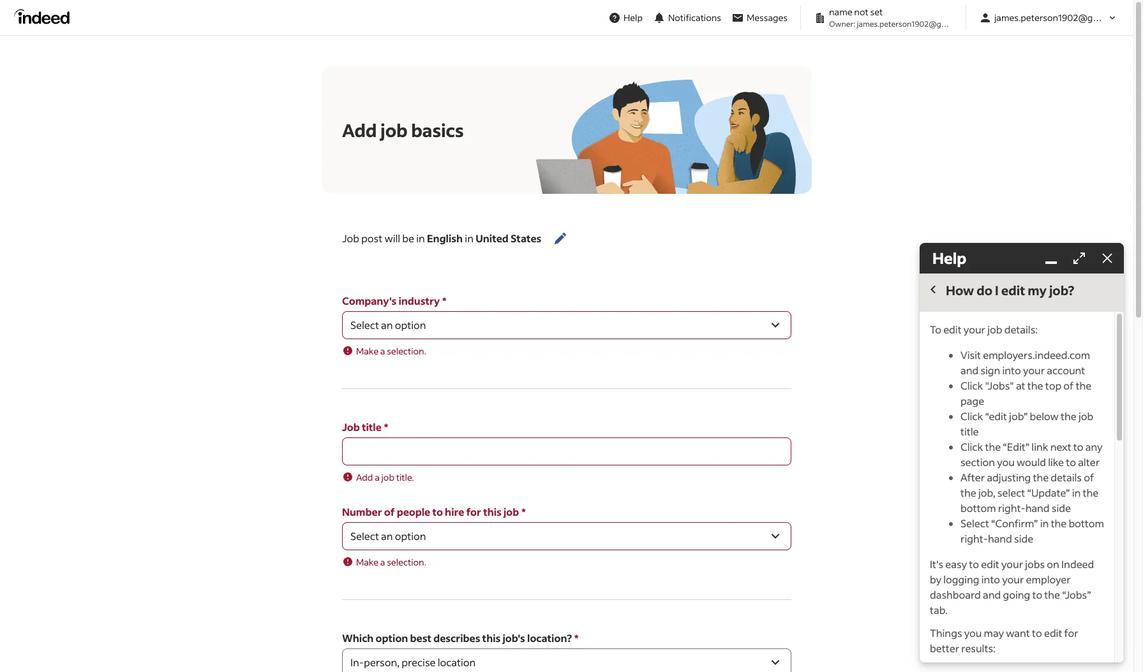 Task type: describe. For each thing, give the bounding box(es) containing it.
precise
[[402, 656, 436, 670]]

make for company's
[[356, 345, 379, 358]]

select
[[998, 487, 1026, 500]]

you inside things you may want to edit for better results:
[[965, 627, 982, 640]]

edit right to
[[944, 323, 962, 336]]

better
[[930, 642, 960, 656]]

owner:
[[829, 19, 856, 29]]

i
[[995, 282, 999, 299]]

the up "update"
[[1033, 471, 1049, 485]]

company's
[[342, 294, 397, 308]]

in down details in the bottom of the page
[[1072, 487, 1081, 500]]

0 horizontal spatial for
[[466, 506, 481, 519]]

job's
[[503, 632, 525, 646]]

section
[[961, 456, 995, 469]]

1 click from the top
[[961, 379, 983, 393]]

you inside visit employers.indeed.com and sign into your account click "jobs" at the top of the page click "edit job" below the job title click the "edit" link next to any section you would like to alter after adjusting the details of the job, select "update" in the bottom right-hand side select "confirm" in the bottom right-hand side
[[997, 456, 1015, 469]]

hire
[[445, 506, 464, 519]]

error image
[[342, 472, 354, 483]]

job inside visit employers.indeed.com and sign into your account click "jobs" at the top of the page click "edit job" below the job title click the "edit" link next to any section you would like to alter after adjusting the details of the job, select "update" in the bottom right-hand side select "confirm" in the bottom right-hand side
[[1079, 410, 1094, 423]]

would
[[1017, 456, 1046, 469]]

number
[[342, 506, 382, 519]]

edit inside button
[[1002, 282, 1026, 299]]

not
[[855, 6, 869, 18]]

in right "be"
[[416, 232, 425, 245]]

add a job title.
[[356, 472, 414, 484]]

states
[[511, 232, 542, 245]]

"confirm"
[[992, 517, 1038, 531]]

it's
[[930, 558, 944, 571]]

add for add a job title.
[[356, 472, 373, 484]]

"jobs"
[[985, 379, 1014, 393]]

page
[[961, 395, 985, 408]]

job,
[[979, 487, 996, 500]]

to left any at the bottom right of page
[[1074, 441, 1084, 454]]

expand view image
[[1072, 251, 1087, 266]]

job post will be in english in united states
[[342, 232, 542, 245]]

a for industry
[[380, 345, 385, 358]]

location?
[[527, 632, 572, 646]]

0 vertical spatial hand
[[1026, 502, 1050, 515]]

name not set owner: james.peterson1902@gmail.com element
[[809, 5, 973, 30]]

"update"
[[1028, 487, 1070, 500]]

0 vertical spatial of
[[1064, 379, 1074, 393]]

the inside it's easy to edit your jobs on indeed by logging into your employer dashboard and going to the "jobs" tab.
[[1045, 589, 1061, 602]]

may
[[984, 627, 1004, 640]]

adjusting
[[987, 471, 1031, 485]]

job left basics
[[381, 118, 408, 141]]

"edit
[[985, 410, 1007, 423]]

a for title
[[375, 472, 380, 484]]

select
[[961, 517, 990, 531]]

1 vertical spatial right-
[[961, 533, 988, 546]]

name not set owner: james.peterson1902@gmail.com
[[829, 6, 973, 29]]

logging
[[944, 573, 980, 587]]

it's easy to edit your jobs on indeed by logging into your employer dashboard and going to the "jobs" tab.
[[930, 558, 1095, 617]]

a for of
[[380, 557, 385, 569]]

united
[[476, 232, 509, 245]]

details
[[1051, 471, 1082, 485]]

to
[[930, 323, 942, 336]]

will
[[385, 232, 400, 245]]

selection. for of
[[387, 557, 426, 569]]

post
[[361, 232, 383, 245]]

tab.
[[930, 604, 948, 617]]

job"
[[1010, 410, 1028, 423]]

title inside visit employers.indeed.com and sign into your account click "jobs" at the top of the page click "edit job" below the job title click the "edit" link next to any section you would like to alter after adjusting the details of the job, select "update" in the bottom right-hand side select "confirm" in the bottom right-hand side
[[961, 425, 979, 439]]

james.peterson1902@gmail.com button
[[974, 6, 1130, 29]]

details:
[[1005, 323, 1038, 336]]

indeed
[[1062, 558, 1095, 571]]

3 click from the top
[[961, 441, 983, 454]]

english
[[427, 232, 463, 245]]

to right easy
[[969, 558, 979, 571]]

after
[[961, 471, 985, 485]]

jobs
[[1026, 558, 1045, 571]]

1 horizontal spatial bottom
[[1069, 517, 1105, 531]]

0 vertical spatial this
[[483, 506, 502, 519]]

by
[[930, 573, 942, 587]]

people
[[397, 506, 431, 519]]

location
[[438, 656, 476, 670]]

the right at
[[1028, 379, 1044, 393]]

messages
[[747, 11, 788, 24]]

notifications button
[[648, 4, 727, 32]]

employers.indeed.com
[[983, 349, 1091, 362]]

alter
[[1079, 456, 1100, 469]]

be
[[402, 232, 414, 245]]

james.peterson1902@gmail.com inside name not set owner: james.peterson1902@gmail.com
[[857, 19, 973, 29]]

add job basics
[[342, 118, 464, 141]]

selection. for industry
[[387, 345, 426, 358]]

minimize image
[[1044, 251, 1059, 266]]

job?
[[1050, 282, 1075, 299]]

"jobs"
[[1063, 589, 1092, 602]]

things
[[930, 627, 963, 640]]

account
[[1047, 364, 1086, 377]]

1 vertical spatial side
[[1015, 533, 1034, 546]]

help button
[[603, 6, 648, 29]]

for inside things you may want to edit for better results:
[[1065, 627, 1079, 640]]

to down the employer
[[1033, 589, 1043, 602]]

option
[[376, 632, 408, 646]]

going
[[1003, 589, 1031, 602]]

notifications
[[668, 11, 721, 23]]

person,
[[364, 656, 400, 670]]



Task type: vqa. For each thing, say whether or not it's contained in the screenshot.
right the for
yes



Task type: locate. For each thing, give the bounding box(es) containing it.
this left job's
[[482, 632, 501, 646]]

results:
[[962, 642, 996, 656]]

do
[[977, 282, 993, 299]]

help inside help button
[[624, 11, 643, 24]]

1 horizontal spatial help
[[933, 248, 967, 268]]

your up the visit
[[964, 323, 986, 336]]

job left post
[[342, 232, 359, 245]]

the down the employer
[[1045, 589, 1061, 602]]

0 horizontal spatial of
[[384, 506, 395, 519]]

close image
[[1100, 251, 1115, 266]]

you up adjusting on the right of page
[[997, 456, 1015, 469]]

in left united
[[465, 232, 474, 245]]

how do i edit my job? button
[[925, 279, 1119, 307]]

link
[[1032, 441, 1049, 454]]

any
[[1086, 441, 1103, 454]]

make down number
[[356, 557, 379, 569]]

dashboard
[[930, 589, 981, 602]]

edit right want
[[1045, 627, 1063, 640]]

of down "alter"
[[1084, 471, 1094, 485]]

job left title. at the left bottom
[[382, 472, 395, 484]]

0 horizontal spatial hand
[[988, 533, 1013, 546]]

want
[[1006, 627, 1030, 640]]

2 click from the top
[[961, 410, 983, 423]]

sign
[[981, 364, 1001, 377]]

set
[[871, 6, 883, 18]]

1 vertical spatial hand
[[988, 533, 1013, 546]]

error image down company's
[[342, 345, 354, 357]]

1 vertical spatial click
[[961, 410, 983, 423]]

job right hire
[[504, 506, 519, 519]]

for right hire
[[466, 506, 481, 519]]

make for number
[[356, 557, 379, 569]]

1 horizontal spatial side
[[1052, 502, 1071, 515]]

click up the section
[[961, 441, 983, 454]]

make a selection. for of
[[356, 557, 426, 569]]

help left the notifications popup button
[[624, 11, 643, 24]]

make a selection. down 'company's industry *'
[[356, 345, 426, 358]]

0 horizontal spatial and
[[961, 364, 979, 377]]

2 horizontal spatial of
[[1084, 471, 1094, 485]]

into inside it's easy to edit your jobs on indeed by logging into your employer dashboard and going to the "jobs" tab.
[[982, 573, 1001, 587]]

this right hire
[[483, 506, 502, 519]]

1 horizontal spatial for
[[1065, 627, 1079, 640]]

to edit your job details:
[[930, 323, 1038, 336]]

job left details:
[[988, 323, 1003, 336]]

edit inside things you may want to edit for better results:
[[1045, 627, 1063, 640]]

to inside things you may want to edit for better results:
[[1032, 627, 1042, 640]]

for
[[466, 506, 481, 519], [1065, 627, 1079, 640]]

"edit"
[[1003, 441, 1030, 454]]

the down account
[[1076, 379, 1092, 393]]

0 horizontal spatial james.peterson1902@gmail.com
[[857, 19, 973, 29]]

1 vertical spatial this
[[482, 632, 501, 646]]

2 job from the top
[[342, 421, 360, 434]]

1 horizontal spatial james.peterson1902@gmail.com
[[995, 11, 1130, 24]]

you up results:
[[965, 627, 982, 640]]

the right below
[[1061, 410, 1077, 423]]

1 job from the top
[[342, 232, 359, 245]]

side down "update"
[[1052, 502, 1071, 515]]

to
[[1074, 441, 1084, 454], [1066, 456, 1076, 469], [433, 506, 443, 519], [969, 558, 979, 571], [1033, 589, 1043, 602], [1032, 627, 1042, 640]]

job up any at the bottom right of page
[[1079, 410, 1094, 423]]

and inside visit employers.indeed.com and sign into your account click "jobs" at the top of the page click "edit job" below the job title click the "edit" link next to any section you would like to alter after adjusting the details of the job, select "update" in the bottom right-hand side select "confirm" in the bottom right-hand side
[[961, 364, 979, 377]]

1 vertical spatial into
[[982, 573, 1001, 587]]

like
[[1048, 456, 1064, 469]]

visit
[[961, 349, 981, 362]]

hand down "confirm" on the bottom right of the page
[[988, 533, 1013, 546]]

0 horizontal spatial title
[[362, 421, 382, 434]]

1 vertical spatial error image
[[342, 557, 354, 568]]

1 vertical spatial make
[[356, 557, 379, 569]]

0 vertical spatial click
[[961, 379, 983, 393]]

0 horizontal spatial you
[[965, 627, 982, 640]]

easy
[[946, 558, 967, 571]]

1 horizontal spatial into
[[1003, 364, 1021, 377]]

number of people to hire for this job *
[[342, 506, 526, 519]]

0 vertical spatial make a selection.
[[356, 345, 426, 358]]

and
[[961, 364, 979, 377], [983, 589, 1001, 602]]

the down after
[[961, 487, 977, 500]]

how
[[946, 282, 974, 299]]

describes
[[434, 632, 480, 646]]

and left going
[[983, 589, 1001, 602]]

0 vertical spatial bottom
[[961, 502, 996, 515]]

2 make from the top
[[356, 557, 379, 569]]

a down number
[[380, 557, 385, 569]]

1 horizontal spatial title
[[961, 425, 979, 439]]

1 vertical spatial job
[[342, 421, 360, 434]]

the up the section
[[985, 441, 1001, 454]]

you
[[997, 456, 1015, 469], [965, 627, 982, 640]]

edit right easy
[[982, 558, 1000, 571]]

make
[[356, 345, 379, 358], [356, 557, 379, 569]]

1 error image from the top
[[342, 345, 354, 357]]

0 vertical spatial help
[[624, 11, 643, 24]]

0 vertical spatial you
[[997, 456, 1015, 469]]

right-
[[998, 502, 1026, 515], [961, 533, 988, 546]]

your left jobs
[[1002, 558, 1024, 571]]

1 horizontal spatial you
[[997, 456, 1015, 469]]

0 horizontal spatial side
[[1015, 533, 1034, 546]]

company's industry *
[[342, 294, 447, 308]]

which
[[342, 632, 374, 646]]

the down "alter"
[[1083, 487, 1099, 500]]

1 horizontal spatial of
[[1064, 379, 1074, 393]]

0 vertical spatial right-
[[998, 502, 1026, 515]]

and down the visit
[[961, 364, 979, 377]]

in
[[416, 232, 425, 245], [465, 232, 474, 245], [1072, 487, 1081, 500], [1041, 517, 1049, 531]]

your down employers.indeed.com at right
[[1024, 364, 1045, 377]]

1 vertical spatial make a selection.
[[356, 557, 426, 569]]

side
[[1052, 502, 1071, 515], [1015, 533, 1034, 546]]

to right like
[[1066, 456, 1076, 469]]

1 vertical spatial add
[[356, 472, 373, 484]]

1 horizontal spatial hand
[[1026, 502, 1050, 515]]

hand down "update"
[[1026, 502, 1050, 515]]

error image down number
[[342, 557, 354, 568]]

2 selection. from the top
[[387, 557, 426, 569]]

error image for company's
[[342, 345, 354, 357]]

below
[[1030, 410, 1059, 423]]

2 vertical spatial a
[[380, 557, 385, 569]]

bottom up 'indeed'
[[1069, 517, 1105, 531]]

into up at
[[1003, 364, 1021, 377]]

0 vertical spatial for
[[466, 506, 481, 519]]

help up how
[[933, 248, 967, 268]]

1 vertical spatial a
[[375, 472, 380, 484]]

title.
[[396, 472, 414, 484]]

which option best describes this job's location? *
[[342, 632, 579, 646]]

the
[[1028, 379, 1044, 393], [1076, 379, 1092, 393], [1061, 410, 1077, 423], [985, 441, 1001, 454], [1033, 471, 1049, 485], [961, 487, 977, 500], [1083, 487, 1099, 500], [1051, 517, 1067, 531], [1045, 589, 1061, 602]]

best
[[410, 632, 432, 646]]

1 make a selection. from the top
[[356, 345, 426, 358]]

the down "update"
[[1051, 517, 1067, 531]]

2 vertical spatial of
[[384, 506, 395, 519]]

your up going
[[1003, 573, 1024, 587]]

title down the page
[[961, 425, 979, 439]]

make a selection.
[[356, 345, 426, 358], [356, 557, 426, 569]]

job title *
[[342, 421, 388, 434]]

1 horizontal spatial right-
[[998, 502, 1026, 515]]

title up add a job title.
[[362, 421, 382, 434]]

job for job title *
[[342, 421, 360, 434]]

0 vertical spatial job
[[342, 232, 359, 245]]

selection. down people
[[387, 557, 426, 569]]

0 horizontal spatial right-
[[961, 533, 988, 546]]

0 vertical spatial a
[[380, 345, 385, 358]]

name
[[829, 6, 853, 18]]

job up error image
[[342, 421, 360, 434]]

hand
[[1026, 502, 1050, 515], [988, 533, 1013, 546]]

None field
[[342, 438, 792, 466]]

for down "jobs"
[[1065, 627, 1079, 640]]

0 vertical spatial selection.
[[387, 345, 426, 358]]

make a selection. for industry
[[356, 345, 426, 358]]

how do i edit my job?
[[946, 282, 1075, 299]]

of left people
[[384, 506, 395, 519]]

error image
[[342, 345, 354, 357], [342, 557, 354, 568]]

top
[[1046, 379, 1062, 393]]

1 vertical spatial selection.
[[387, 557, 426, 569]]

and inside it's easy to edit your jobs on indeed by logging into your employer dashboard and going to the "jobs" tab.
[[983, 589, 1001, 602]]

basics
[[411, 118, 464, 141]]

in-
[[351, 656, 364, 670]]

1 horizontal spatial and
[[983, 589, 1001, 602]]

to left hire
[[433, 506, 443, 519]]

side down "confirm" on the bottom right of the page
[[1015, 533, 1034, 546]]

edit inside it's easy to edit your jobs on indeed by logging into your employer dashboard and going to the "jobs" tab.
[[982, 558, 1000, 571]]

job post language or country image
[[553, 231, 568, 246]]

visit employers.indeed.com and sign into your account click "jobs" at the top of the page click "edit job" below the job title click the "edit" link next to any section you would like to alter after adjusting the details of the job, select "update" in the bottom right-hand side select "confirm" in the bottom right-hand side
[[961, 349, 1105, 546]]

add for add job basics
[[342, 118, 377, 141]]

things you may want to edit for better results:
[[930, 627, 1079, 656]]

add
[[342, 118, 377, 141], [356, 472, 373, 484]]

bottom up select
[[961, 502, 996, 515]]

job for job post will be in english in united states
[[342, 232, 359, 245]]

my
[[1028, 282, 1047, 299]]

job
[[342, 232, 359, 245], [342, 421, 360, 434]]

a left title. at the left bottom
[[375, 472, 380, 484]]

selection. down 'company's industry *'
[[387, 345, 426, 358]]

at
[[1016, 379, 1026, 393]]

james.peterson1902@gmail.com inside popup button
[[995, 11, 1130, 24]]

industry
[[399, 294, 440, 308]]

to right want
[[1032, 627, 1042, 640]]

0 vertical spatial add
[[342, 118, 377, 141]]

into inside visit employers.indeed.com and sign into your account click "jobs" at the top of the page click "edit job" below the job title click the "edit" link next to any section you would like to alter after adjusting the details of the job, select "update" in the bottom right-hand side select "confirm" in the bottom right-hand side
[[1003, 364, 1021, 377]]

edit right 'i'
[[1002, 282, 1026, 299]]

0 horizontal spatial bottom
[[961, 502, 996, 515]]

in-person, precise location button
[[342, 649, 792, 673]]

messages link
[[727, 6, 793, 29]]

click down the page
[[961, 410, 983, 423]]

1 vertical spatial and
[[983, 589, 1001, 602]]

1 make from the top
[[356, 345, 379, 358]]

0 vertical spatial error image
[[342, 345, 354, 357]]

0 vertical spatial make
[[356, 345, 379, 358]]

indeed home image
[[14, 9, 75, 24]]

job
[[381, 118, 408, 141], [988, 323, 1003, 336], [1079, 410, 1094, 423], [382, 472, 395, 484], [504, 506, 519, 519]]

2 make a selection. from the top
[[356, 557, 426, 569]]

2 error image from the top
[[342, 557, 354, 568]]

this
[[483, 506, 502, 519], [482, 632, 501, 646]]

2 vertical spatial click
[[961, 441, 983, 454]]

click up the page
[[961, 379, 983, 393]]

title
[[362, 421, 382, 434], [961, 425, 979, 439]]

1 vertical spatial for
[[1065, 627, 1079, 640]]

edit
[[1002, 282, 1026, 299], [944, 323, 962, 336], [982, 558, 1000, 571], [1045, 627, 1063, 640]]

1 vertical spatial you
[[965, 627, 982, 640]]

1 vertical spatial of
[[1084, 471, 1094, 485]]

1 selection. from the top
[[387, 345, 426, 358]]

selection.
[[387, 345, 426, 358], [387, 557, 426, 569]]

0 vertical spatial and
[[961, 364, 979, 377]]

next
[[1051, 441, 1072, 454]]

make down company's
[[356, 345, 379, 358]]

your inside visit employers.indeed.com and sign into your account click "jobs" at the top of the page click "edit job" below the job title click the "edit" link next to any section you would like to alter after adjusting the details of the job, select "update" in the bottom right-hand side select "confirm" in the bottom right-hand side
[[1024, 364, 1045, 377]]

a down 'company's industry *'
[[380, 345, 385, 358]]

employer
[[1026, 573, 1071, 587]]

in-person, precise location
[[351, 656, 476, 670]]

1 vertical spatial bottom
[[1069, 517, 1105, 531]]

of right top
[[1064, 379, 1074, 393]]

0 vertical spatial into
[[1003, 364, 1021, 377]]

make a selection. down people
[[356, 557, 426, 569]]

error image for number
[[342, 557, 354, 568]]

help
[[624, 11, 643, 24], [933, 248, 967, 268]]

in right "confirm" on the bottom right of the page
[[1041, 517, 1049, 531]]

1 vertical spatial help
[[933, 248, 967, 268]]

into right logging
[[982, 573, 1001, 587]]

0 vertical spatial side
[[1052, 502, 1071, 515]]

into
[[1003, 364, 1021, 377], [982, 573, 1001, 587]]

0 horizontal spatial into
[[982, 573, 1001, 587]]

0 horizontal spatial help
[[624, 11, 643, 24]]

on
[[1047, 558, 1060, 571]]



